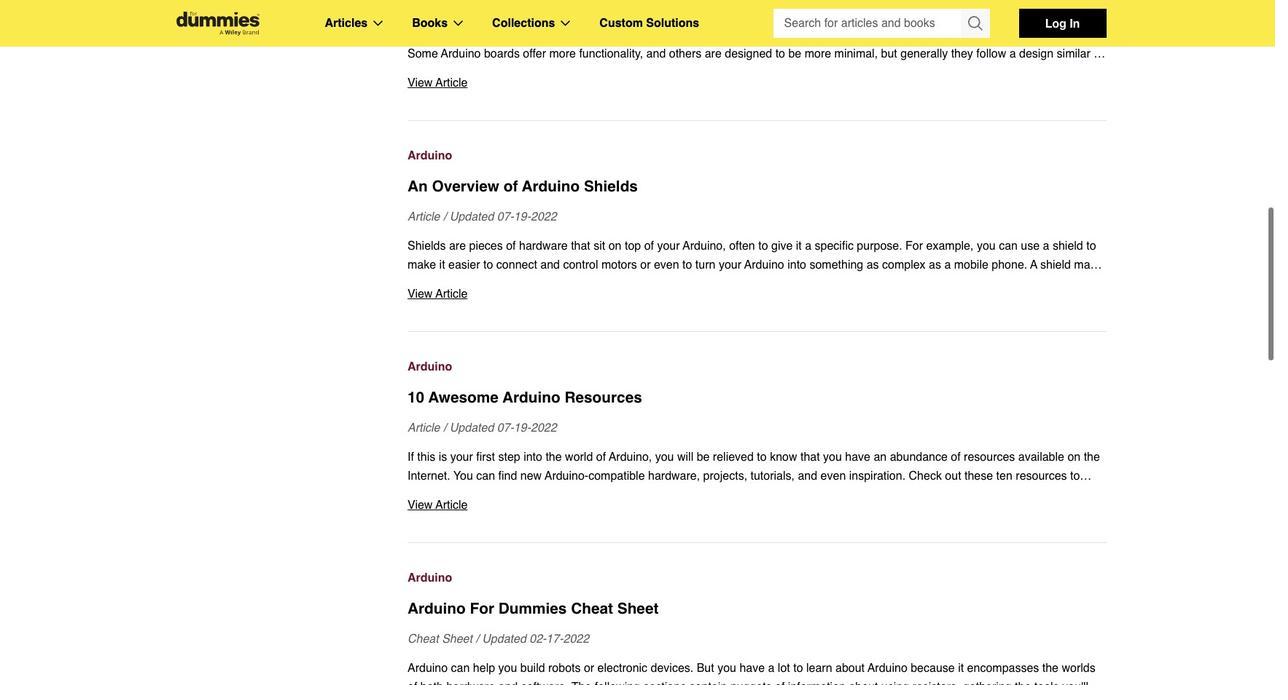 Task type: vqa. For each thing, say whether or not it's contained in the screenshot.
Going.
no



Task type: describe. For each thing, give the bounding box(es) containing it.
arduino can help you build robots or electronic devices. but you have a lot to learn about arduino because it encompasses the worlds of both hardware and software.  the following sections contain nuggets of information about using resistors, gathering the tools you'l
[[408, 663, 1095, 686]]

resistors,
[[912, 682, 960, 686]]

to
[[793, 663, 803, 676]]

sections
[[643, 682, 686, 686]]

19- for arduino
[[514, 422, 531, 435]]

following
[[595, 682, 640, 686]]

2 horizontal spatial of
[[775, 682, 785, 686]]

it
[[958, 663, 964, 676]]

0 vertical spatial about
[[835, 663, 865, 676]]

an overview of arduino shields link
[[408, 176, 1106, 198]]

02-
[[529, 634, 546, 647]]

arduino link for 10 awesome arduino resources
[[408, 358, 1106, 377]]

software.
[[521, 682, 568, 686]]

1 vertical spatial about
[[849, 682, 878, 686]]

2 vertical spatial updated
[[482, 634, 526, 647]]

devices.
[[651, 663, 693, 676]]

an
[[408, 178, 428, 195]]

have
[[739, 663, 765, 676]]

nuggets
[[730, 682, 772, 686]]

open collections list image
[[561, 20, 570, 26]]

cheat sheet / updated 02-17-2022
[[408, 634, 589, 647]]

build
[[520, 663, 545, 676]]

electronic
[[598, 663, 647, 676]]

07- for arduino
[[497, 422, 514, 435]]

19- for of
[[514, 211, 531, 224]]

robots
[[548, 663, 581, 676]]

hardware
[[446, 682, 495, 686]]

Search for articles and books text field
[[773, 9, 962, 38]]

custom solutions link
[[599, 14, 699, 33]]

log in
[[1045, 16, 1080, 30]]

logo image
[[169, 11, 266, 35]]

worlds
[[1062, 663, 1095, 676]]

learn
[[806, 663, 832, 676]]

updated for overview
[[450, 211, 494, 224]]

article / updated 07-19-2022 for overview
[[408, 211, 557, 224]]

tools
[[1034, 682, 1059, 686]]

1 view article link from the top
[[408, 74, 1106, 93]]

an overview of arduino shields
[[408, 178, 638, 195]]

awesome
[[428, 389, 499, 407]]

1 horizontal spatial the
[[1042, 663, 1059, 676]]

view article link for 10 awesome arduino resources
[[408, 496, 1106, 515]]

1 view from the top
[[408, 77, 433, 90]]

0 horizontal spatial sheet
[[442, 634, 472, 647]]

2022 for resources
[[531, 422, 557, 435]]

updated for awesome
[[450, 422, 494, 435]]

or
[[584, 663, 594, 676]]

1 horizontal spatial sheet
[[617, 601, 659, 618]]

custom
[[599, 17, 643, 30]]

encompasses
[[967, 663, 1039, 676]]

10 awesome arduino resources
[[408, 389, 642, 407]]

07- for of
[[497, 211, 514, 224]]



Task type: locate. For each thing, give the bounding box(es) containing it.
information
[[788, 682, 846, 686]]

0 vertical spatial 19-
[[514, 211, 531, 224]]

the left 'tools' on the right of the page
[[1015, 682, 1031, 686]]

2 view article from the top
[[408, 288, 468, 301]]

updated left 02-
[[482, 634, 526, 647]]

cheat up both
[[408, 634, 439, 647]]

because
[[911, 663, 955, 676]]

/ down overview
[[443, 211, 446, 224]]

19- down the an overview of arduino shields
[[514, 211, 531, 224]]

0 vertical spatial 07-
[[497, 211, 514, 224]]

10
[[408, 389, 424, 407]]

2 you from the left
[[717, 663, 736, 676]]

view article for overview
[[408, 288, 468, 301]]

2022 down '10 awesome arduino resources'
[[531, 422, 557, 435]]

view article
[[408, 77, 468, 90], [408, 288, 468, 301], [408, 499, 468, 512]]

article / updated 07-19-2022 down awesome
[[408, 422, 557, 435]]

1 horizontal spatial cheat
[[571, 601, 613, 618]]

open article categories image
[[373, 20, 383, 26]]

arduino for dummies cheat sheet
[[408, 601, 659, 618]]

article for first view article link from the top
[[436, 77, 468, 90]]

1 vertical spatial sheet
[[442, 634, 472, 647]]

2 07- from the top
[[497, 422, 514, 435]]

1 vertical spatial view
[[408, 288, 433, 301]]

articles
[[325, 17, 368, 30]]

article for an overview of arduino shields's view article link
[[436, 288, 468, 301]]

custom solutions
[[599, 17, 699, 30]]

sheet up cookie consent banner dialog
[[617, 601, 659, 618]]

of left both
[[408, 682, 417, 686]]

2 vertical spatial view
[[408, 499, 433, 512]]

view for 10
[[408, 499, 433, 512]]

books
[[412, 17, 448, 30]]

updated down overview
[[450, 211, 494, 224]]

sheet
[[617, 601, 659, 618], [442, 634, 472, 647]]

0 horizontal spatial of
[[408, 682, 417, 686]]

cheat
[[571, 601, 613, 618], [408, 634, 439, 647]]

2 vertical spatial /
[[476, 634, 479, 647]]

lot
[[778, 663, 790, 676]]

updated down awesome
[[450, 422, 494, 435]]

3 view article link from the top
[[408, 496, 1106, 515]]

2 arduino link from the top
[[408, 358, 1106, 377]]

in
[[1070, 16, 1080, 30]]

1 view article from the top
[[408, 77, 468, 90]]

0 vertical spatial cheat
[[571, 601, 613, 618]]

1 19- from the top
[[514, 211, 531, 224]]

the up 'tools' on the right of the page
[[1042, 663, 1059, 676]]

17-
[[546, 634, 563, 647]]

cookie consent banner dialog
[[0, 634, 1275, 686]]

19- down '10 awesome arduino resources'
[[514, 422, 531, 435]]

0 horizontal spatial you
[[498, 663, 517, 676]]

1 vertical spatial view article
[[408, 288, 468, 301]]

/ for overview
[[443, 211, 446, 224]]

2 vertical spatial arduino link
[[408, 569, 1106, 588]]

about
[[835, 663, 865, 676], [849, 682, 878, 686]]

the
[[571, 682, 591, 686]]

1 vertical spatial 07-
[[497, 422, 514, 435]]

2022 up robots
[[563, 634, 589, 647]]

1 vertical spatial arduino link
[[408, 358, 1106, 377]]

for
[[470, 601, 494, 618]]

you up and
[[498, 663, 517, 676]]

open book categories image
[[454, 20, 463, 26]]

0 vertical spatial view article link
[[408, 74, 1106, 93]]

0 horizontal spatial cheat
[[408, 634, 439, 647]]

view
[[408, 77, 433, 90], [408, 288, 433, 301], [408, 499, 433, 512]]

log in link
[[1019, 9, 1106, 38]]

group
[[773, 9, 990, 38]]

1 vertical spatial updated
[[450, 422, 494, 435]]

cheat right dummies
[[571, 601, 613, 618]]

a
[[768, 663, 775, 676]]

2022 down the an overview of arduino shields
[[531, 211, 557, 224]]

of down the "lot"
[[775, 682, 785, 686]]

article / updated 07-19-2022
[[408, 211, 557, 224], [408, 422, 557, 435]]

you right the but
[[717, 663, 736, 676]]

both
[[420, 682, 443, 686]]

1 vertical spatial 2022
[[531, 422, 557, 435]]

arduino link for an overview of arduino shields
[[408, 147, 1106, 165]]

arduino link up an overview of arduino shields link
[[408, 147, 1106, 165]]

article / updated 07-19-2022 down overview
[[408, 211, 557, 224]]

arduino link for arduino for dummies cheat sheet
[[408, 569, 1106, 588]]

article
[[436, 77, 468, 90], [408, 211, 440, 224], [436, 288, 468, 301], [408, 422, 440, 435], [436, 499, 468, 512]]

1 horizontal spatial you
[[717, 663, 736, 676]]

1 article / updated 07-19-2022 from the top
[[408, 211, 557, 224]]

3 view article from the top
[[408, 499, 468, 512]]

article for view article link related to 10 awesome arduino resources
[[436, 499, 468, 512]]

/
[[443, 211, 446, 224], [443, 422, 446, 435], [476, 634, 479, 647]]

1 arduino link from the top
[[408, 147, 1106, 165]]

the
[[1042, 663, 1059, 676], [1015, 682, 1031, 686]]

dummies
[[498, 601, 567, 618]]

updated
[[450, 211, 494, 224], [450, 422, 494, 435], [482, 634, 526, 647]]

2 vertical spatial view article link
[[408, 496, 1106, 515]]

help
[[473, 663, 495, 676]]

view article link
[[408, 74, 1106, 93], [408, 285, 1106, 304], [408, 496, 1106, 515]]

2 view from the top
[[408, 288, 433, 301]]

view article link for an overview of arduino shields
[[408, 285, 1106, 304]]

arduino
[[408, 149, 452, 163], [522, 178, 580, 195], [408, 361, 452, 374], [502, 389, 560, 407], [408, 572, 452, 585], [408, 601, 466, 618], [408, 663, 448, 676], [868, 663, 907, 676]]

2 vertical spatial 2022
[[563, 634, 589, 647]]

2 view article link from the top
[[408, 285, 1106, 304]]

0 vertical spatial 2022
[[531, 211, 557, 224]]

view for an
[[408, 288, 433, 301]]

arduino link
[[408, 147, 1106, 165], [408, 358, 1106, 377], [408, 569, 1106, 588]]

1 vertical spatial the
[[1015, 682, 1031, 686]]

1 you from the left
[[498, 663, 517, 676]]

1 vertical spatial cheat
[[408, 634, 439, 647]]

1 vertical spatial view article link
[[408, 285, 1106, 304]]

0 vertical spatial view article
[[408, 77, 468, 90]]

0 vertical spatial /
[[443, 211, 446, 224]]

0 vertical spatial article / updated 07-19-2022
[[408, 211, 557, 224]]

shields
[[584, 178, 638, 195]]

/ up the help
[[476, 634, 479, 647]]

10 awesome arduino resources link
[[408, 387, 1106, 409]]

of right overview
[[504, 178, 518, 195]]

07- down the an overview of arduino shields
[[497, 211, 514, 224]]

1 horizontal spatial of
[[504, 178, 518, 195]]

3 arduino link from the top
[[408, 569, 1106, 588]]

gathering
[[963, 682, 1012, 686]]

/ for awesome
[[443, 422, 446, 435]]

you
[[498, 663, 517, 676], [717, 663, 736, 676]]

1 07- from the top
[[497, 211, 514, 224]]

0 horizontal spatial the
[[1015, 682, 1031, 686]]

0 vertical spatial sheet
[[617, 601, 659, 618]]

0 vertical spatial updated
[[450, 211, 494, 224]]

0 vertical spatial arduino link
[[408, 147, 1106, 165]]

2022
[[531, 211, 557, 224], [531, 422, 557, 435], [563, 634, 589, 647]]

contain
[[689, 682, 727, 686]]

article / updated 07-19-2022 for awesome
[[408, 422, 557, 435]]

arduino for dummies cheat sheet link
[[408, 599, 1106, 620]]

2 19- from the top
[[514, 422, 531, 435]]

2 vertical spatial view article
[[408, 499, 468, 512]]

0 vertical spatial the
[[1042, 663, 1059, 676]]

19-
[[514, 211, 531, 224], [514, 422, 531, 435]]

of
[[504, 178, 518, 195], [408, 682, 417, 686], [775, 682, 785, 686]]

07- down '10 awesome arduino resources'
[[497, 422, 514, 435]]

using
[[881, 682, 909, 686]]

log
[[1045, 16, 1066, 30]]

and
[[498, 682, 518, 686]]

/ down awesome
[[443, 422, 446, 435]]

view article for awesome
[[408, 499, 468, 512]]

can
[[451, 663, 470, 676]]

3 view from the top
[[408, 499, 433, 512]]

1 vertical spatial 19-
[[514, 422, 531, 435]]

1 vertical spatial /
[[443, 422, 446, 435]]

arduino link up 10 awesome arduino resources link
[[408, 358, 1106, 377]]

arduino link up arduino for dummies cheat sheet link
[[408, 569, 1106, 588]]

collections
[[492, 17, 555, 30]]

2 article / updated 07-19-2022 from the top
[[408, 422, 557, 435]]

0 vertical spatial view
[[408, 77, 433, 90]]

overview
[[432, 178, 499, 195]]

1 vertical spatial article / updated 07-19-2022
[[408, 422, 557, 435]]

about right learn
[[835, 663, 865, 676]]

but
[[697, 663, 714, 676]]

about left using
[[849, 682, 878, 686]]

solutions
[[646, 17, 699, 30]]

07-
[[497, 211, 514, 224], [497, 422, 514, 435]]

sheet up can
[[442, 634, 472, 647]]

resources
[[565, 389, 642, 407]]

2022 for arduino
[[531, 211, 557, 224]]



